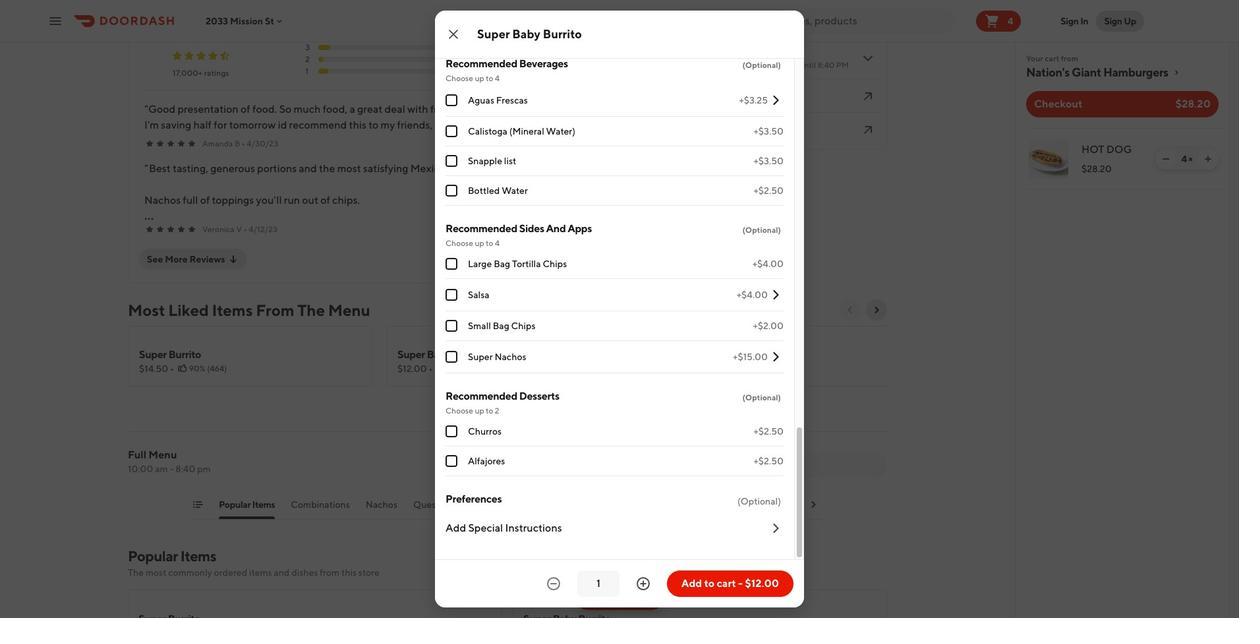 Task type: vqa. For each thing, say whether or not it's contained in the screenshot.
view menu
yes



Task type: describe. For each thing, give the bounding box(es) containing it.
menu for full menu 10:00 am - 8:40 pm
[[149, 448, 177, 461]]

to inside recommended desserts choose up to 2
[[486, 406, 494, 416]]

sign in
[[1061, 15, 1089, 26]]

8:40 for accepting
[[818, 60, 835, 70]]

ratings
[[204, 68, 229, 78]]

water)
[[546, 126, 576, 137]]

from inside popular items the most commonly ordered items and dishes from this store
[[320, 567, 340, 578]]

1 horizontal spatial cart
[[1046, 53, 1060, 63]]

veronica
[[202, 224, 235, 234]]

+$15.00
[[733, 352, 768, 362]]

most
[[128, 301, 165, 319]]

recommended for recommended sides and apps
[[446, 222, 518, 235]]

scroll menu navigation right image
[[809, 499, 819, 510]]

(415)
[[699, 88, 723, 100]]

expand store hours image
[[861, 50, 877, 66]]

see more reviews
[[147, 254, 225, 264]]

recommended for recommended desserts
[[446, 390, 518, 402]]

recommended beverages choose up to 4
[[446, 57, 568, 83]]

this
[[342, 567, 357, 578]]

2 inside recommended desserts choose up to 2
[[495, 406, 500, 416]]

quesadillas
[[414, 499, 463, 510]]

combinations
[[291, 499, 350, 510]]

bottled water
[[468, 185, 528, 196]]

until
[[800, 60, 817, 70]]

+$2.00
[[753, 321, 784, 331]]

(optional) for recommended desserts
[[743, 392, 782, 402]]

open accepting doordash orders until 8:40 pm
[[699, 46, 849, 70]]

1 vertical spatial +$4.00
[[737, 290, 768, 300]]

4 button
[[977, 10, 1022, 31]]

water
[[502, 185, 528, 196]]

(190)
[[465, 363, 484, 373]]

bottled
[[468, 185, 500, 196]]

nachos button
[[366, 498, 398, 519]]

super nachos
[[468, 352, 527, 362]]

$12.25 •
[[656, 363, 689, 374]]

am
[[155, 464, 168, 474]]

3
[[306, 42, 310, 52]]

from
[[256, 301, 295, 319]]

menu for view menu
[[628, 590, 657, 603]]

8757
[[750, 88, 773, 100]]

commonly
[[168, 567, 212, 578]]

- inside full menu 10:00 am - 8:40 pm
[[170, 464, 174, 474]]

ordered
[[214, 567, 247, 578]]

calistoga
[[468, 126, 508, 137]]

calistoga (mineral water)
[[468, 126, 576, 137]]

4 up 3
[[306, 30, 310, 40]]

salsa
[[468, 290, 490, 300]]

regular meat burrito
[[656, 348, 754, 361]]

recommended desserts choose up to 2
[[446, 390, 560, 416]]

bag for small
[[493, 321, 510, 331]]

super baby burrito dialog
[[435, 0, 805, 607]]

sign for sign in
[[1061, 15, 1080, 26]]

reviews
[[190, 254, 225, 264]]

Item Search search field
[[698, 458, 877, 472]]

burrito up the 90%
[[169, 348, 201, 361]]

view restaurant image
[[861, 122, 877, 138]]

and
[[547, 222, 566, 235]]

v
[[236, 224, 242, 234]]

$14.50 •
[[139, 363, 174, 374]]

2033
[[206, 15, 228, 26]]

choose for recommended desserts
[[446, 406, 474, 416]]

sour
[[468, 20, 488, 31]]

(183)
[[721, 363, 739, 373]]

cart inside button
[[717, 577, 737, 590]]

$12.00 •
[[398, 363, 433, 374]]

4 ×
[[1182, 154, 1193, 164]]

recommended for recommended beverages
[[446, 57, 518, 70]]

view
[[602, 590, 626, 603]]

recommended desserts group
[[446, 389, 784, 476]]

17,000+
[[173, 68, 203, 78]]

b
[[235, 139, 240, 148]]

1
[[306, 66, 309, 76]]

add to cart - $12.00 button
[[667, 571, 794, 597]]

0 horizontal spatial 2
[[306, 54, 310, 64]]

diamond
[[726, 2, 770, 15]]

- inside button
[[739, 577, 743, 590]]

st
[[265, 15, 274, 26]]

0 horizontal spatial $12.00
[[398, 363, 427, 374]]

1 vertical spatial nachos
[[366, 499, 398, 510]]

4 inside button
[[1008, 15, 1014, 26]]

recommended beverages group
[[446, 57, 784, 206]]

more
[[165, 254, 188, 264]]

4 inside the recommended beverages choose up to 4
[[495, 73, 500, 83]]

items for popular items
[[252, 499, 275, 510]]

$28.20 for checkout
[[1176, 98, 1212, 110]]

sign up link
[[1097, 10, 1145, 31]]

beverages
[[520, 57, 568, 70]]

desserts
[[520, 390, 560, 402]]

2834
[[699, 2, 724, 15]]

up inside the recommended sides and apps choose up to 4
[[475, 238, 485, 248]]

4 left ×
[[1182, 154, 1188, 164]]

next button of carousel image
[[872, 305, 882, 315]]

checkout
[[1035, 98, 1083, 110]]

bag for large
[[494, 259, 511, 269]]

your
[[1027, 53, 1044, 63]]

amanda
[[202, 139, 233, 148]]

+$2.50 for bottled water
[[754, 185, 784, 196]]

popular for popular items
[[219, 499, 251, 510]]

burritos inside button
[[750, 499, 783, 510]]

469-
[[726, 88, 750, 100]]

see
[[147, 254, 163, 264]]

4 inside the recommended sides and apps choose up to 4
[[495, 238, 500, 248]]

+$2.50 for churros
[[754, 426, 784, 437]]

add for add to cart - $12.00
[[682, 577, 703, 590]]

baby inside dialog
[[513, 27, 541, 41]]

alfajores
[[468, 456, 505, 466]]

seafood burritos button
[[713, 498, 783, 519]]

mission
[[230, 15, 263, 26]]

super burrito
[[139, 348, 201, 361]]

+$3.25
[[740, 95, 768, 106]]

specials button
[[478, 498, 513, 519]]

8:40 for menu
[[176, 464, 195, 474]]

(464)
[[207, 363, 227, 373]]



Task type: locate. For each thing, give the bounding box(es) containing it.
1 vertical spatial cart
[[717, 577, 737, 590]]

popular up most
[[128, 547, 178, 565]]

liked
[[168, 301, 209, 319]]

1 vertical spatial up
[[475, 238, 485, 248]]

×
[[1189, 154, 1193, 164]]

the left most
[[128, 567, 144, 578]]

0 vertical spatial +$2.50
[[754, 185, 784, 196]]

2 sign from the left
[[1105, 15, 1123, 26]]

items left combinations
[[252, 499, 275, 510]]

2 down 3
[[306, 54, 310, 64]]

combinations button
[[291, 498, 350, 519]]

decrease quantity by 1 image
[[546, 576, 562, 592]]

8:40 inside open accepting doordash orders until 8:40 pm
[[818, 60, 835, 70]]

2 burritos from the left
[[799, 499, 832, 510]]

0 horizontal spatial 8:40
[[176, 464, 195, 474]]

1 vertical spatial $28.20
[[1082, 164, 1112, 174]]

choose inside the recommended sides and apps choose up to 4
[[446, 238, 474, 248]]

add inside button
[[682, 577, 703, 590]]

recommended inside recommended desserts choose up to 2
[[446, 390, 518, 402]]

baby up 95%
[[427, 348, 451, 361]]

0 vertical spatial items
[[212, 301, 253, 319]]

see more reviews button
[[139, 249, 246, 270]]

up for recommended beverages
[[475, 73, 485, 83]]

aguas frescas
[[468, 95, 528, 106]]

1 horizontal spatial from
[[1062, 53, 1079, 63]]

0 vertical spatial popular
[[219, 499, 251, 510]]

• for $12.00 •
[[429, 363, 433, 374]]

close super baby burrito image
[[446, 26, 462, 42]]

1 vertical spatial +$3.50
[[754, 156, 784, 166]]

0 vertical spatial $28.20
[[1176, 98, 1212, 110]]

burritos down item search search box
[[799, 499, 832, 510]]

burrito up 'beverages'
[[543, 27, 582, 41]]

quesadillas button
[[414, 498, 463, 519]]

1 vertical spatial "
[[564, 119, 568, 131]]

$12.00 inside add to cart - $12.00 button
[[745, 577, 780, 590]]

0 vertical spatial super baby burrito
[[478, 27, 582, 41]]

view menu
[[602, 590, 657, 603]]

• right v
[[244, 224, 247, 234]]

0 horizontal spatial $28.20
[[1082, 164, 1112, 174]]

1 horizontal spatial menu
[[328, 301, 370, 319]]

4 left sign in
[[1008, 15, 1014, 26]]

" "
[[144, 103, 568, 131]]

burrito up (183) at the bottom of the page
[[721, 348, 754, 361]]

1 vertical spatial bag
[[493, 321, 510, 331]]

super up (190)
[[468, 352, 493, 362]]

the right from
[[298, 301, 325, 319]]

0 vertical spatial $12.00
[[398, 363, 427, 374]]

from left this
[[320, 567, 340, 578]]

up
[[1125, 15, 1137, 26]]

0 horizontal spatial from
[[320, 567, 340, 578]]

doordash
[[738, 60, 774, 70]]

• down super burrito
[[170, 363, 174, 374]]

0 vertical spatial cart
[[1046, 53, 1060, 63]]

1 up from the top
[[475, 73, 485, 83]]

chips right "tortilla"
[[543, 259, 567, 269]]

the inside 'heading'
[[298, 301, 325, 319]]

add special instructions button
[[446, 510, 784, 546]]

1 vertical spatial add
[[682, 577, 703, 590]]

1 vertical spatial 2
[[495, 406, 500, 416]]

lacorneta.com
[[699, 121, 767, 134]]

choose
[[446, 73, 474, 83], [446, 238, 474, 248], [446, 406, 474, 416]]

popular items
[[219, 499, 275, 510]]

street
[[772, 2, 802, 15]]

0 vertical spatial baby
[[513, 27, 541, 41]]

large bag tortilla chips
[[468, 259, 567, 269]]

4/30/23
[[247, 139, 278, 148]]

1 horizontal spatial burritos
[[799, 499, 832, 510]]

1 recommended from the top
[[446, 57, 518, 70]]

2 vertical spatial menu
[[628, 590, 657, 603]]

large
[[468, 259, 492, 269]]

1 horizontal spatial add
[[682, 577, 703, 590]]

add right the increase quantity by 1 image
[[682, 577, 703, 590]]

+$3.50
[[754, 126, 784, 137], [754, 156, 784, 166]]

4/12/23
[[249, 224, 278, 234]]

up up the aguas
[[475, 73, 485, 83]]

1 sign from the left
[[1061, 15, 1080, 26]]

1 horizontal spatial chips
[[543, 259, 567, 269]]

sides
[[520, 222, 545, 235]]

1 vertical spatial chips
[[512, 321, 536, 331]]

0 horizontal spatial menu
[[149, 448, 177, 461]]

1 vertical spatial from
[[320, 567, 340, 578]]

remove one from cart image
[[1161, 154, 1172, 164]]

increase quantity by 1 image
[[636, 576, 652, 592]]

2 vertical spatial up
[[475, 406, 485, 416]]

1 +$3.50 from the top
[[754, 126, 784, 137]]

0 vertical spatial from
[[1062, 53, 1079, 63]]

items
[[249, 567, 272, 578]]

(optional) for recommended beverages
[[743, 60, 782, 70]]

0 horizontal spatial sign
[[1061, 15, 1080, 26]]

4
[[1008, 15, 1014, 26], [306, 30, 310, 40], [495, 73, 500, 83], [1182, 154, 1188, 164], [495, 238, 500, 248]]

menu inside button
[[628, 590, 657, 603]]

menu inside 'heading'
[[328, 301, 370, 319]]

0 horizontal spatial -
[[170, 464, 174, 474]]

2 +$3.50 from the top
[[754, 156, 784, 166]]

1 horizontal spatial the
[[298, 301, 325, 319]]

0 vertical spatial "
[[144, 103, 148, 115]]

up for recommended desserts
[[475, 406, 485, 416]]

0 vertical spatial recommended
[[446, 57, 518, 70]]

2 vertical spatial items
[[181, 547, 216, 565]]

2 vertical spatial +$2.50
[[754, 456, 784, 466]]

0 vertical spatial 2
[[306, 54, 310, 64]]

1 +$2.50 from the top
[[754, 185, 784, 196]]

3 choose from the top
[[446, 406, 474, 416]]

0 horizontal spatial baby
[[427, 348, 451, 361]]

95%
[[448, 363, 464, 373]]

snapple list
[[468, 156, 517, 166]]

items inside 'heading'
[[212, 301, 253, 319]]

most liked items from the menu heading
[[128, 299, 370, 321]]

veronica v • 4/12/23
[[202, 224, 278, 234]]

+$3.50 for calistoga (mineral water)
[[754, 126, 784, 137]]

0 horizontal spatial cart
[[717, 577, 737, 590]]

1 horizontal spatial 8:40
[[818, 60, 835, 70]]

in
[[1081, 15, 1089, 26]]

add for add special instructions
[[446, 522, 466, 534]]

from
[[1062, 53, 1079, 63], [320, 567, 340, 578]]

the
[[298, 301, 325, 319], [128, 567, 144, 578]]

nachos left quesadillas
[[366, 499, 398, 510]]

8:40 inside full menu 10:00 am - 8:40 pm
[[176, 464, 195, 474]]

up up large
[[475, 238, 485, 248]]

previous button of carousel image
[[846, 305, 856, 315]]

+$2.50
[[754, 185, 784, 196], [754, 426, 784, 437], [754, 456, 784, 466]]

•
[[242, 139, 245, 148], [244, 224, 247, 234], [170, 363, 174, 374], [429, 363, 433, 374], [685, 363, 689, 374]]

aguas
[[468, 95, 495, 106]]

choose up large
[[446, 238, 474, 248]]

0 horizontal spatial popular
[[128, 547, 178, 565]]

1 vertical spatial menu
[[149, 448, 177, 461]]

• right $12.25
[[685, 363, 689, 374]]

open menu image
[[47, 13, 63, 29]]

add one to cart image
[[1204, 154, 1214, 164]]

None checkbox
[[446, 155, 458, 167], [446, 185, 458, 197], [446, 320, 458, 332], [446, 455, 458, 467], [446, 155, 458, 167], [446, 185, 458, 197], [446, 320, 458, 332], [446, 455, 458, 467]]

sour cream group
[[446, 0, 784, 41]]

recommended up the aguas
[[446, 57, 518, 70]]

recommended down (190)
[[446, 390, 518, 402]]

2 +$2.50 from the top
[[754, 426, 784, 437]]

2 recommended from the top
[[446, 222, 518, 235]]

2 vertical spatial choose
[[446, 406, 474, 416]]

1 horizontal spatial popular
[[219, 499, 251, 510]]

nation's giant hamburgers link
[[1027, 65, 1220, 80]]

the inside popular items the most commonly ordered items and dishes from this store
[[128, 567, 144, 578]]

items inside popular items the most commonly ordered items and dishes from this store
[[181, 547, 216, 565]]

most
[[146, 567, 167, 578]]

4 up aguas frescas
[[495, 73, 500, 83]]

special
[[469, 522, 503, 534]]

90% (464)
[[189, 363, 227, 373]]

0 vertical spatial up
[[475, 73, 485, 83]]

3 up from the top
[[475, 406, 485, 416]]

add down quesadillas button at the left of the page
[[446, 522, 466, 534]]

nation's
[[1027, 65, 1070, 79]]

hamburgers
[[1104, 65, 1169, 79]]

1 horizontal spatial sign
[[1105, 15, 1123, 26]]

items for popular items the most commonly ordered items and dishes from this store
[[181, 547, 216, 565]]

to inside button
[[705, 577, 715, 590]]

specials
[[478, 499, 513, 510]]

0 vertical spatial nachos
[[495, 352, 527, 362]]

0 vertical spatial chips
[[543, 259, 567, 269]]

super baby burrito
[[478, 27, 582, 41], [398, 348, 485, 361]]

choose for recommended beverages
[[446, 73, 474, 83]]

call restaurant image
[[861, 88, 877, 104]]

dog
[[1107, 143, 1133, 156]]

choose inside the recommended beverages choose up to 4
[[446, 73, 474, 83]]

" for "
[[144, 162, 148, 175]]

sour cream
[[468, 20, 518, 31]]

nachos
[[495, 352, 527, 362], [366, 499, 398, 510]]

1 vertical spatial +$2.50
[[754, 426, 784, 437]]

amanda b • 4/30/23
[[202, 139, 278, 148]]

2 choose from the top
[[446, 238, 474, 248]]

$14.50
[[139, 363, 168, 374]]

0 vertical spatial add
[[446, 522, 466, 534]]

• right b
[[242, 139, 245, 148]]

• left 95%
[[429, 363, 433, 374]]

recommended inside the recommended beverages choose up to 4
[[446, 57, 518, 70]]

seafood burritos
[[713, 499, 783, 510]]

burritos right seafood on the right of page
[[750, 499, 783, 510]]

up up churros
[[475, 406, 485, 416]]

1 horizontal spatial 2
[[495, 406, 500, 416]]

1 vertical spatial items
[[252, 499, 275, 510]]

most liked items from the menu
[[128, 301, 370, 319]]

meat
[[695, 348, 719, 361]]

up inside the recommended beverages choose up to 4
[[475, 73, 485, 83]]

0 horizontal spatial burritos
[[750, 499, 783, 510]]

chips up the super nachos
[[512, 321, 536, 331]]

super up the recommended beverages choose up to 4
[[478, 27, 510, 41]]

0 horizontal spatial nachos
[[366, 499, 398, 510]]

1 vertical spatial recommended
[[446, 222, 518, 235]]

recommended up large
[[446, 222, 518, 235]]

your cart from
[[1027, 53, 1079, 63]]

choose up churros
[[446, 406, 474, 416]]

1 horizontal spatial baby
[[513, 27, 541, 41]]

0 horizontal spatial chips
[[512, 321, 536, 331]]

burritos
[[750, 499, 783, 510], [799, 499, 832, 510]]

1 vertical spatial super baby burrito
[[398, 348, 485, 361]]

93%
[[704, 363, 720, 373]]

super baby burrito inside dialog
[[478, 27, 582, 41]]

(optional) for recommended sides and apps
[[743, 225, 782, 235]]

2 horizontal spatial menu
[[628, 590, 657, 603]]

burrito inside dialog
[[543, 27, 582, 41]]

hot dog image
[[1030, 139, 1069, 179]]

1 horizontal spatial nachos
[[495, 352, 527, 362]]

sign in link
[[1054, 8, 1097, 34]]

0 vertical spatial menu
[[328, 301, 370, 319]]

1 vertical spatial $12.00
[[745, 577, 780, 590]]

items left from
[[212, 301, 253, 319]]

popular for popular items the most commonly ordered items and dishes from this store
[[128, 547, 178, 565]]

from up giant
[[1062, 53, 1079, 63]]

" for " "
[[144, 103, 148, 115]]

0 vertical spatial 8:40
[[818, 60, 835, 70]]

$28.20 down hot
[[1082, 164, 1112, 174]]

sign left in
[[1061, 15, 1080, 26]]

3 +$2.50 from the top
[[754, 456, 784, 466]]

menu inside full menu 10:00 am - 8:40 pm
[[149, 448, 177, 461]]

up inside recommended desserts choose up to 2
[[475, 406, 485, 416]]

add
[[446, 522, 466, 534], [682, 577, 703, 590]]

popular inside popular items the most commonly ordered items and dishes from this store
[[128, 547, 178, 565]]

full menu 10:00 am - 8:40 pm
[[128, 448, 211, 474]]

0 horizontal spatial add
[[446, 522, 466, 534]]

super baby burrito up 95%
[[398, 348, 485, 361]]

1 vertical spatial choose
[[446, 238, 474, 248]]

0 vertical spatial -
[[170, 464, 174, 474]]

• for $14.50 •
[[170, 363, 174, 374]]

+$2.50 for alfajores
[[754, 456, 784, 466]]

recommended inside the recommended sides and apps choose up to 4
[[446, 222, 518, 235]]

seafood
[[713, 499, 748, 510]]

bag right large
[[494, 259, 511, 269]]

+$2.50 inside "recommended beverages" group
[[754, 185, 784, 196]]

small bag chips
[[468, 321, 536, 331]]

2 vertical spatial recommended
[[446, 390, 518, 402]]

0 vertical spatial bag
[[494, 259, 511, 269]]

0 vertical spatial +$4.00
[[753, 259, 784, 269]]

(optional) inside 'recommended desserts' group
[[743, 392, 782, 402]]

preferences
[[446, 493, 502, 505]]

(415) 469-8757
[[699, 88, 773, 100]]

95% (190)
[[448, 363, 484, 373]]

nation's giant hamburgers
[[1027, 65, 1169, 79]]

2834 diamond street
[[699, 2, 802, 15]]

snapple
[[468, 156, 503, 166]]

1 vertical spatial 8:40
[[176, 464, 195, 474]]

accepting
[[699, 60, 736, 70]]

2 up from the top
[[475, 238, 485, 248]]

0 vertical spatial the
[[298, 301, 325, 319]]

2
[[306, 54, 310, 64], [495, 406, 500, 416]]

nachos down small bag chips
[[495, 352, 527, 362]]

sign
[[1061, 15, 1080, 26], [1105, 15, 1123, 26]]

choose up the aguas
[[446, 73, 474, 83]]

items up commonly
[[181, 547, 216, 565]]

4.7
[[183, 15, 219, 46]]

cart
[[1046, 53, 1060, 63], [717, 577, 737, 590]]

1 horizontal spatial $12.00
[[745, 577, 780, 590]]

sign up
[[1105, 15, 1137, 26]]

baby up 'beverages'
[[513, 27, 541, 41]]

+$3.50 for snapple list
[[754, 156, 784, 166]]

1 vertical spatial popular
[[128, 547, 178, 565]]

sign for sign up
[[1105, 15, 1123, 26]]

(mineral
[[510, 126, 545, 137]]

None checkbox
[[446, 20, 458, 32], [446, 94, 458, 106], [446, 125, 458, 137], [446, 258, 458, 270], [446, 289, 458, 301], [446, 351, 458, 363], [446, 425, 458, 437], [446, 20, 458, 32], [446, 94, 458, 106], [446, 125, 458, 137], [446, 258, 458, 270], [446, 289, 458, 301], [446, 351, 458, 363], [446, 425, 458, 437]]

1 vertical spatial -
[[739, 577, 743, 590]]

"
[[144, 103, 148, 115], [564, 119, 568, 131], [144, 162, 148, 175]]

bag right small
[[493, 321, 510, 331]]

1 choose from the top
[[446, 73, 474, 83]]

super inside recommended sides and apps group
[[468, 352, 493, 362]]

+$3.50 down lacorneta.com
[[754, 156, 784, 166]]

hot dog
[[1082, 143, 1133, 156]]

burrito up 95% (190)
[[453, 348, 485, 361]]

• for $12.25 •
[[685, 363, 689, 374]]

1 vertical spatial the
[[128, 567, 144, 578]]

2 vertical spatial "
[[144, 162, 148, 175]]

hot
[[1082, 143, 1105, 156]]

frescas
[[496, 95, 528, 106]]

2 up churros
[[495, 406, 500, 416]]

to inside the recommended sides and apps choose up to 4
[[486, 238, 494, 248]]

super up the $14.50
[[139, 348, 167, 361]]

giant
[[1072, 65, 1102, 79]]

1 horizontal spatial -
[[739, 577, 743, 590]]

1 burritos from the left
[[750, 499, 783, 510]]

burritos button
[[799, 498, 832, 519]]

4 up large bag tortilla chips
[[495, 238, 500, 248]]

and
[[274, 567, 290, 578]]

(optional) inside "recommended beverages" group
[[743, 60, 782, 70]]

nachos inside recommended sides and apps group
[[495, 352, 527, 362]]

super up $12.00 •
[[398, 348, 425, 361]]

1 vertical spatial baby
[[427, 348, 451, 361]]

(optional) inside recommended sides and apps group
[[743, 225, 782, 235]]

popular up popular items the most commonly ordered items and dishes from this store
[[219, 499, 251, 510]]

0 vertical spatial +$3.50
[[754, 126, 784, 137]]

choose inside recommended desserts choose up to 2
[[446, 406, 474, 416]]

3 recommended from the top
[[446, 390, 518, 402]]

(optional)
[[743, 60, 782, 70], [743, 225, 782, 235], [743, 392, 782, 402], [738, 496, 782, 507]]

to inside the recommended beverages choose up to 4
[[486, 73, 494, 83]]

list
[[504, 156, 517, 166]]

sign left up
[[1105, 15, 1123, 26]]

2033 mission st
[[206, 15, 274, 26]]

+$3.50 down +$3.25
[[754, 126, 784, 137]]

2834 diamond street button
[[665, 0, 884, 37]]

0 vertical spatial choose
[[446, 73, 474, 83]]

super
[[478, 27, 510, 41], [139, 348, 167, 361], [398, 348, 425, 361], [468, 352, 493, 362]]

90%
[[189, 363, 206, 373]]

recommended sides and apps group
[[446, 222, 784, 373]]

add inside 'button'
[[446, 522, 466, 534]]

super baby burrito up 'beverages'
[[478, 27, 582, 41]]

$28.20 up ×
[[1176, 98, 1212, 110]]

1 horizontal spatial $28.20
[[1176, 98, 1212, 110]]

tortilla
[[512, 259, 541, 269]]

$28.20 for hot dog
[[1082, 164, 1112, 174]]

0 horizontal spatial the
[[128, 567, 144, 578]]

Current quantity is 1 number field
[[586, 576, 612, 591]]



